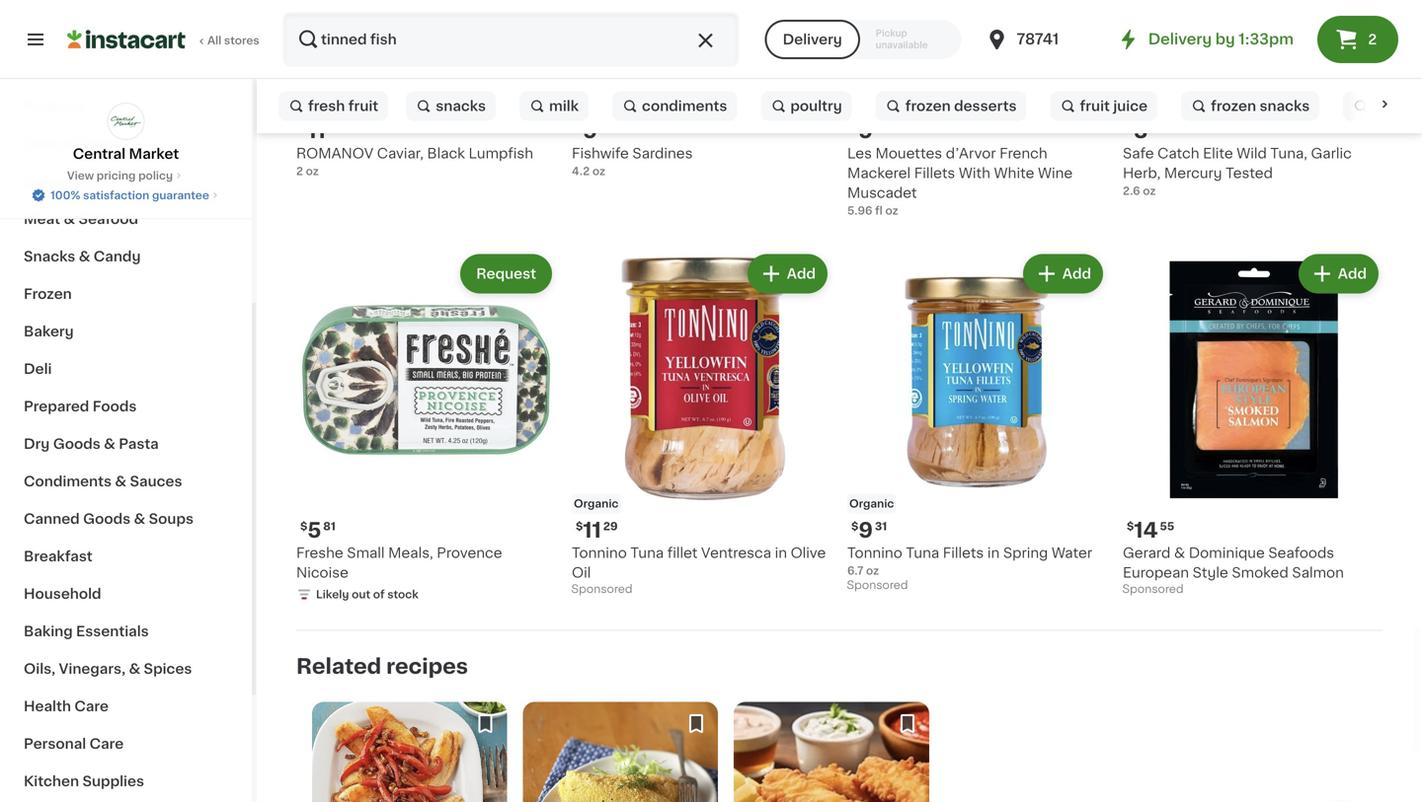 Task type: describe. For each thing, give the bounding box(es) containing it.
1:33pm
[[1239, 32, 1294, 46]]

fl
[[875, 206, 883, 216]]

baking essentials link
[[12, 613, 240, 651]]

2 inside romanov caviar, black lumpfish 2 oz
[[296, 166, 303, 177]]

add button for 14
[[1300, 256, 1377, 292]]

oils,
[[24, 663, 55, 676]]

view
[[67, 170, 94, 181]]

personal care link
[[12, 726, 240, 763]]

white
[[994, 167, 1034, 180]]

5.96
[[847, 206, 872, 216]]

delivery by 1:33pm link
[[1117, 28, 1294, 51]]

service type group
[[765, 20, 961, 59]]

oz inside fishwife sardines 4.2 oz
[[592, 166, 605, 177]]

frozen
[[24, 287, 72, 301]]

nicoise
[[296, 567, 348, 580]]

2 inside button
[[1368, 33, 1377, 46]]

d'arvor
[[946, 147, 996, 161]]

Search field
[[284, 14, 737, 65]]

$ for romanov caviar, black lumpfish
[[300, 122, 307, 132]]

tonnino tuna fillets in spring water 6.7 oz
[[847, 547, 1092, 577]]

product group containing 11
[[572, 251, 831, 601]]

14
[[1134, 521, 1158, 541]]

3
[[1134, 121, 1148, 141]]

condiments & sauces link
[[12, 463, 240, 501]]

9 for tonnino
[[858, 521, 873, 541]]

sponsored badge image for 9
[[847, 581, 907, 592]]

81
[[323, 522, 336, 532]]

11 for $ 11 64
[[307, 121, 326, 141]]

& left candy
[[79, 250, 90, 264]]

lumpfish
[[469, 147, 533, 161]]

health care link
[[12, 688, 240, 726]]

mackerel
[[847, 167, 911, 180]]

kitchen
[[24, 775, 79, 789]]

31 for les
[[875, 122, 887, 132]]

dry goods & pasta link
[[12, 426, 240, 463]]

breakfast
[[24, 550, 93, 564]]

wild
[[1237, 147, 1267, 161]]

tested
[[1226, 167, 1273, 180]]

product group containing 9
[[847, 251, 1107, 597]]

prepared foods link
[[12, 388, 240, 426]]

kitchen supplies
[[24, 775, 144, 789]]

goods for canned
[[83, 513, 130, 526]]

eggs
[[80, 137, 116, 151]]

pricing
[[97, 170, 136, 181]]

fillets inside les mouettes d'arvor french mackerel fillets with white wine muscadet 5.96 fl oz
[[914, 167, 955, 180]]

74
[[1150, 122, 1163, 132]]

wine
[[1038, 167, 1073, 180]]

snacks & candy link
[[12, 238, 240, 276]]

catch
[[1157, 147, 1199, 161]]

salmon
[[1292, 567, 1344, 580]]

$ 9 31 for les
[[851, 121, 887, 141]]

mercury
[[1164, 167, 1222, 180]]

dairy
[[24, 137, 62, 151]]

condiments link
[[612, 86, 737, 126]]

1 recipe card group from the left
[[312, 703, 507, 803]]

request button
[[462, 256, 550, 292]]

health care
[[24, 700, 109, 714]]

89
[[599, 122, 614, 132]]

poultry link
[[761, 86, 852, 126]]

tonnino tuna fillet ventresca in olive oil
[[572, 547, 826, 580]]

oil
[[572, 567, 591, 580]]

fishwife sardines 4.2 oz
[[572, 147, 693, 177]]

freshe
[[296, 547, 343, 561]]

100%
[[50, 190, 80, 201]]

canned goods & soups link
[[12, 501, 240, 538]]

in inside tonnino tuna fillets in spring water 6.7 oz
[[987, 547, 1000, 561]]

black
[[427, 147, 465, 161]]

31 for tonnino
[[875, 522, 887, 532]]

2 snacks from the left
[[1260, 99, 1310, 113]]

kitchen supplies link
[[12, 763, 240, 801]]

1 snacks from the left
[[436, 99, 486, 113]]

oz inside safe catch elite wild tuna, garlic herb, mercury tested 2.6 oz
[[1143, 186, 1156, 197]]

recipes
[[386, 657, 468, 678]]

foods
[[93, 400, 137, 414]]

78741
[[1017, 32, 1059, 46]]

frozen desserts link
[[876, 86, 1027, 126]]

small
[[347, 547, 385, 561]]

mouettes
[[875, 147, 942, 161]]

bakery
[[24, 325, 74, 339]]

add for 11
[[787, 267, 816, 281]]

& left 'sauces'
[[115, 475, 126, 489]]

product group containing 14
[[1123, 251, 1383, 601]]

garlic
[[1311, 147, 1352, 161]]

seafood
[[79, 212, 138, 226]]

meat
[[24, 212, 60, 226]]

64
[[328, 122, 343, 132]]

olive
[[791, 547, 826, 561]]

goods for dry
[[53, 437, 100, 451]]

condiments
[[24, 475, 112, 489]]

100% satisfaction guarantee
[[50, 190, 209, 201]]

request
[[476, 267, 536, 281]]

product group containing 5
[[296, 251, 556, 607]]

$ for tonnino tuna fillet ventresca in olive oil
[[576, 522, 583, 532]]

view pricing policy link
[[67, 168, 185, 184]]

delivery button
[[765, 20, 860, 59]]

2.6
[[1123, 186, 1140, 197]]

& down 100%
[[64, 212, 75, 226]]

personal
[[24, 738, 86, 752]]

$ 14 55
[[1127, 521, 1174, 541]]

prepare link
[[1343, 86, 1422, 126]]

$ 11 29
[[576, 521, 618, 541]]

seafoods
[[1268, 547, 1334, 561]]

add button for 11
[[749, 256, 826, 292]]

view pricing policy
[[67, 170, 173, 181]]

snacks link
[[406, 86, 496, 126]]

likely
[[316, 590, 349, 601]]

$ 11 64
[[300, 121, 343, 141]]

fillets inside tonnino tuna fillets in spring water 6.7 oz
[[943, 547, 984, 561]]

5
[[307, 521, 321, 541]]

& inside gerard & dominique seafoods european style smoked salmon
[[1174, 547, 1185, 561]]

candy
[[94, 250, 141, 264]]

spring
[[1003, 547, 1048, 561]]

bakery link
[[12, 313, 240, 351]]

prepared foods
[[24, 400, 137, 414]]

canned goods & soups
[[24, 513, 194, 526]]



Task type: vqa. For each thing, say whether or not it's contained in the screenshot.
4 within the $ 4 Harris Teeter™ Whole Strawberries 1 lb Container
no



Task type: locate. For each thing, give the bounding box(es) containing it.
oz inside tonnino tuna fillets in spring water 6.7 oz
[[866, 566, 879, 577]]

$ down milk
[[576, 122, 583, 132]]

$ inside the $ 3 74
[[1127, 122, 1134, 132]]

2 add button from the left
[[1025, 256, 1101, 292]]

1 tonnino from the left
[[572, 547, 627, 561]]

care up the supplies
[[89, 738, 124, 752]]

tonnino for 6.7
[[847, 547, 902, 561]]

frozen snacks
[[1211, 99, 1310, 113]]

0 horizontal spatial 2
[[296, 166, 303, 177]]

in left olive at the right bottom of the page
[[775, 547, 787, 561]]

$ up les
[[851, 122, 858, 132]]

1 vertical spatial 2
[[296, 166, 303, 177]]

2 horizontal spatial recipe card group
[[734, 703, 929, 803]]

0 horizontal spatial frozen
[[905, 99, 951, 113]]

sponsored badge image
[[847, 581, 907, 592], [572, 585, 631, 596], [1123, 585, 1183, 596]]

1 vertical spatial goods
[[83, 513, 130, 526]]

safe
[[1123, 147, 1154, 161]]

tonnino
[[572, 547, 627, 561], [847, 547, 902, 561]]

2 add from the left
[[1062, 267, 1091, 281]]

1 horizontal spatial delivery
[[1148, 32, 1212, 46]]

2 up prepare link
[[1368, 33, 1377, 46]]

0 horizontal spatial tonnino
[[572, 547, 627, 561]]

essentials
[[76, 625, 149, 639]]

fillets
[[914, 167, 955, 180], [943, 547, 984, 561]]

1 vertical spatial $ 9 31
[[851, 521, 887, 541]]

55
[[1160, 522, 1174, 532]]

delivery inside button
[[783, 33, 842, 46]]

organic up "$ 11 29"
[[574, 499, 619, 510]]

care for personal care
[[89, 738, 124, 752]]

snacks up tuna,
[[1260, 99, 1310, 113]]

goods down prepared foods
[[53, 437, 100, 451]]

$ 9 31 for tonnino
[[851, 521, 887, 541]]

$ down juice
[[1127, 122, 1134, 132]]

pasta
[[119, 437, 159, 451]]

$ for les mouettes d'arvor french mackerel fillets with white wine muscadet
[[851, 122, 858, 132]]

tuna inside 'tonnino tuna fillet ventresca in olive oil'
[[630, 547, 664, 561]]

0 horizontal spatial 11
[[307, 121, 326, 141]]

& left spices in the bottom of the page
[[129, 663, 140, 676]]

european
[[1123, 567, 1189, 580]]

1 vertical spatial 11
[[583, 521, 601, 541]]

0 horizontal spatial organic
[[574, 499, 619, 510]]

9 for les
[[858, 121, 873, 141]]

31 up tonnino tuna fillets in spring water 6.7 oz at right
[[875, 522, 887, 532]]

caviar,
[[377, 147, 424, 161]]

gerard & dominique seafoods european style smoked salmon
[[1123, 547, 1344, 580]]

frozen up "mouettes"
[[905, 99, 951, 113]]

les mouettes d'arvor french mackerel fillets with white wine muscadet 5.96 fl oz
[[847, 147, 1073, 216]]

2 organic from the left
[[849, 499, 894, 510]]

tuna for fillet
[[630, 547, 664, 561]]

frozen up elite
[[1211, 99, 1256, 113]]

$ inside $ 9 89
[[576, 122, 583, 132]]

1 frozen from the left
[[905, 99, 951, 113]]

meat & seafood
[[24, 212, 138, 226]]

frozen desserts
[[905, 99, 1017, 113]]

$ 9 31 inside product group
[[851, 521, 887, 541]]

$ left "64"
[[300, 122, 307, 132]]

& left pasta at the bottom of page
[[104, 437, 115, 451]]

related
[[296, 657, 381, 678]]

2 tonnino from the left
[[847, 547, 902, 561]]

delivery for delivery
[[783, 33, 842, 46]]

desserts
[[954, 99, 1017, 113]]

goods down condiments & sauces
[[83, 513, 130, 526]]

& down 55
[[1174, 547, 1185, 561]]

0 horizontal spatial add button
[[749, 256, 826, 292]]

2 horizontal spatial sponsored badge image
[[1123, 585, 1183, 596]]

of
[[373, 590, 385, 601]]

organic for 9
[[849, 499, 894, 510]]

delivery left by
[[1148, 32, 1212, 46]]

goods inside canned goods & soups link
[[83, 513, 130, 526]]

care down vinegars, at bottom
[[74, 700, 109, 714]]

policy
[[138, 170, 173, 181]]

sponsored badge image down european
[[1123, 585, 1183, 596]]

2 in from the left
[[987, 547, 1000, 561]]

snacks up black
[[436, 99, 486, 113]]

$ left the 29
[[576, 522, 583, 532]]

11 left "64"
[[307, 121, 326, 141]]

tuna for fillets
[[906, 547, 939, 561]]

organic up 6.7
[[849, 499, 894, 510]]

snacks
[[436, 99, 486, 113], [1260, 99, 1310, 113]]

fresh fruit
[[308, 99, 378, 113]]

tonnino up 6.7
[[847, 547, 902, 561]]

2 down romanov
[[296, 166, 303, 177]]

oz inside romanov caviar, black lumpfish 2 oz
[[306, 166, 319, 177]]

freshe small meals, provence nicoise
[[296, 547, 502, 580]]

1 horizontal spatial add
[[1062, 267, 1091, 281]]

$ inside $ 14 55
[[1127, 522, 1134, 532]]

0 horizontal spatial sponsored badge image
[[572, 585, 631, 596]]

dairy & eggs link
[[12, 125, 240, 163]]

herb,
[[1123, 167, 1161, 180]]

oz down romanov
[[306, 166, 319, 177]]

9 left 89 at top
[[583, 121, 597, 141]]

1 organic from the left
[[574, 499, 619, 510]]

$ inside $ 5 81
[[300, 522, 307, 532]]

1 horizontal spatial sponsored badge image
[[847, 581, 907, 592]]

$ for fishwife sardines
[[576, 122, 583, 132]]

1 add button from the left
[[749, 256, 826, 292]]

supplies
[[82, 775, 144, 789]]

goods
[[53, 437, 100, 451], [83, 513, 130, 526]]

tonnino down "$ 11 29"
[[572, 547, 627, 561]]

condiments & sauces
[[24, 475, 182, 489]]

$ 9 31 up 6.7
[[851, 521, 887, 541]]

0 horizontal spatial tuna
[[630, 547, 664, 561]]

31 up "mouettes"
[[875, 122, 887, 132]]

in
[[775, 547, 787, 561], [987, 547, 1000, 561]]

add for 14
[[1338, 267, 1367, 281]]

oz down fishwife
[[592, 166, 605, 177]]

instacart logo image
[[67, 28, 186, 51]]

related recipes
[[296, 657, 468, 678]]

2 tuna from the left
[[906, 547, 939, 561]]

fruit left juice
[[1080, 99, 1110, 113]]

canned
[[24, 513, 80, 526]]

recommended searches element
[[273, 79, 1422, 133]]

add button for 9
[[1025, 256, 1101, 292]]

breakfast link
[[12, 538, 240, 576]]

central market
[[73, 147, 179, 161]]

central market link
[[73, 103, 179, 164]]

tonnino inside tonnino tuna fillets in spring water 6.7 oz
[[847, 547, 902, 561]]

0 vertical spatial goods
[[53, 437, 100, 451]]

3 add from the left
[[1338, 267, 1367, 281]]

1 31 from the top
[[875, 122, 887, 132]]

29
[[603, 522, 618, 532]]

sponsored badge image down the oil
[[572, 585, 631, 596]]

0 vertical spatial 11
[[307, 121, 326, 141]]

in inside 'tonnino tuna fillet ventresca in olive oil'
[[775, 547, 787, 561]]

vinegars,
[[59, 663, 125, 676]]

recipe card group
[[312, 703, 507, 803], [523, 703, 718, 803], [734, 703, 929, 803]]

organic for 11
[[574, 499, 619, 510]]

style
[[1193, 567, 1228, 580]]

personal care
[[24, 738, 124, 752]]

fruit inside "link"
[[1080, 99, 1110, 113]]

goods inside dry goods & pasta link
[[53, 437, 100, 451]]

9 for fishwife
[[583, 121, 597, 141]]

care for health care
[[74, 700, 109, 714]]

2 frozen from the left
[[1211, 99, 1256, 113]]

1 horizontal spatial 2
[[1368, 33, 1377, 46]]

3 add button from the left
[[1300, 256, 1377, 292]]

all stores link
[[67, 12, 261, 67]]

fresh
[[308, 99, 345, 113]]

frozen link
[[12, 276, 240, 313]]

2 product group from the left
[[572, 251, 831, 601]]

central market logo image
[[107, 103, 145, 140]]

2 31 from the top
[[875, 522, 887, 532]]

beverages
[[24, 175, 99, 189]]

milk
[[549, 99, 579, 113]]

1 product group from the left
[[296, 251, 556, 607]]

0 horizontal spatial delivery
[[783, 33, 842, 46]]

add for 9
[[1062, 267, 1091, 281]]

$ for tonnino tuna fillets in spring water
[[851, 522, 858, 532]]

1 horizontal spatial tuna
[[906, 547, 939, 561]]

fillets down "mouettes"
[[914, 167, 955, 180]]

2 $ 9 31 from the top
[[851, 521, 887, 541]]

1 horizontal spatial frozen
[[1211, 99, 1256, 113]]

31
[[875, 122, 887, 132], [875, 522, 887, 532]]

$ 9 89
[[576, 121, 614, 141]]

2 button
[[1317, 16, 1398, 63]]

1 vertical spatial fillets
[[943, 547, 984, 561]]

baking
[[24, 625, 73, 639]]

& left eggs
[[65, 137, 77, 151]]

tonnino inside 'tonnino tuna fillet ventresca in olive oil'
[[572, 547, 627, 561]]

oz right 2.6 at the top of page
[[1143, 186, 1156, 197]]

1 horizontal spatial tonnino
[[847, 547, 902, 561]]

1 horizontal spatial in
[[987, 547, 1000, 561]]

soups
[[149, 513, 194, 526]]

3 product group from the left
[[847, 251, 1107, 597]]

9 up les
[[858, 121, 873, 141]]

0 vertical spatial fillets
[[914, 167, 955, 180]]

household link
[[12, 576, 240, 613]]

tuna,
[[1270, 147, 1307, 161]]

oz inside les mouettes d'arvor french mackerel fillets with white wine muscadet 5.96 fl oz
[[885, 206, 898, 216]]

$ up gerard
[[1127, 522, 1134, 532]]

produce link
[[12, 88, 240, 125]]

0 horizontal spatial recipe card group
[[312, 703, 507, 803]]

0 horizontal spatial fruit
[[348, 99, 378, 113]]

1 vertical spatial care
[[89, 738, 124, 752]]

2 fruit from the left
[[1080, 99, 1110, 113]]

household
[[24, 588, 101, 601]]

fruit juice
[[1080, 99, 1148, 113]]

2 horizontal spatial add
[[1338, 267, 1367, 281]]

fruit juice link
[[1050, 86, 1157, 126]]

1 horizontal spatial recipe card group
[[523, 703, 718, 803]]

& left soups
[[134, 513, 145, 526]]

sponsored badge image down 6.7
[[847, 581, 907, 592]]

1 horizontal spatial organic
[[849, 499, 894, 510]]

1 in from the left
[[775, 547, 787, 561]]

$ 5 81
[[300, 521, 336, 541]]

organic
[[574, 499, 619, 510], [849, 499, 894, 510]]

0 vertical spatial 31
[[875, 122, 887, 132]]

0 horizontal spatial snacks
[[436, 99, 486, 113]]

0 vertical spatial care
[[74, 700, 109, 714]]

$ for freshe small meals, provence nicoise
[[300, 522, 307, 532]]

11 for $ 11 29
[[583, 521, 601, 541]]

1 vertical spatial 31
[[875, 522, 887, 532]]

with
[[959, 167, 990, 180]]

sponsored badge image for 14
[[1123, 585, 1183, 596]]

fillets left spring
[[943, 547, 984, 561]]

$ left '81' on the left
[[300, 522, 307, 532]]

$ 9 31 up les
[[851, 121, 887, 141]]

snacks & candy
[[24, 250, 141, 264]]

sponsored badge image for 11
[[572, 585, 631, 596]]

in left spring
[[987, 547, 1000, 561]]

tuna
[[630, 547, 664, 561], [906, 547, 939, 561]]

french
[[999, 147, 1047, 161]]

delivery
[[1148, 32, 1212, 46], [783, 33, 842, 46]]

product group
[[296, 251, 556, 607], [572, 251, 831, 601], [847, 251, 1107, 597], [1123, 251, 1383, 601]]

stores
[[224, 35, 259, 46]]

sauces
[[130, 475, 182, 489]]

0 horizontal spatial add
[[787, 267, 816, 281]]

11 left the 29
[[583, 521, 601, 541]]

oz right fl
[[885, 206, 898, 216]]

2 recipe card group from the left
[[523, 703, 718, 803]]

2 horizontal spatial add button
[[1300, 256, 1377, 292]]

0 vertical spatial 2
[[1368, 33, 1377, 46]]

frozen for frozen snacks
[[1211, 99, 1256, 113]]

fruit right fresh
[[348, 99, 378, 113]]

dry
[[24, 437, 50, 451]]

1 fruit from the left
[[348, 99, 378, 113]]

add
[[787, 267, 816, 281], [1062, 267, 1091, 281], [1338, 267, 1367, 281]]

9 up 6.7
[[858, 521, 873, 541]]

1 horizontal spatial 11
[[583, 521, 601, 541]]

tuna inside tonnino tuna fillets in spring water 6.7 oz
[[906, 547, 939, 561]]

oz right 6.7
[[866, 566, 879, 577]]

0 horizontal spatial in
[[775, 547, 787, 561]]

meat & seafood link
[[12, 200, 240, 238]]

health
[[24, 700, 71, 714]]

&
[[65, 137, 77, 151], [64, 212, 75, 226], [79, 250, 90, 264], [104, 437, 115, 451], [115, 475, 126, 489], [134, 513, 145, 526], [1174, 547, 1185, 561], [129, 663, 140, 676]]

1 horizontal spatial add button
[[1025, 256, 1101, 292]]

$ inside "$ 11 29"
[[576, 522, 583, 532]]

1 horizontal spatial fruit
[[1080, 99, 1110, 113]]

elite
[[1203, 147, 1233, 161]]

$ for gerard & dominique seafoods european style smoked salmon
[[1127, 522, 1134, 532]]

4 product group from the left
[[1123, 251, 1383, 601]]

1 tuna from the left
[[630, 547, 664, 561]]

juice
[[1113, 99, 1148, 113]]

None search field
[[282, 12, 739, 67]]

3 recipe card group from the left
[[734, 703, 929, 803]]

frozen for frozen desserts
[[905, 99, 951, 113]]

frozen snacks link
[[1181, 86, 1320, 126]]

1 $ 9 31 from the top
[[851, 121, 887, 141]]

$ inside $ 11 64
[[300, 122, 307, 132]]

tonnino for oil
[[572, 547, 627, 561]]

0 vertical spatial $ 9 31
[[851, 121, 887, 141]]

1 add from the left
[[787, 267, 816, 281]]

1 horizontal spatial snacks
[[1260, 99, 1310, 113]]

$ for safe catch elite wild tuna, garlic herb, mercury tested
[[1127, 122, 1134, 132]]

delivery up poultry
[[783, 33, 842, 46]]

$ up 6.7
[[851, 522, 858, 532]]

delivery for delivery by 1:33pm
[[1148, 32, 1212, 46]]

deli
[[24, 362, 52, 376]]

beverages link
[[12, 163, 240, 200]]



